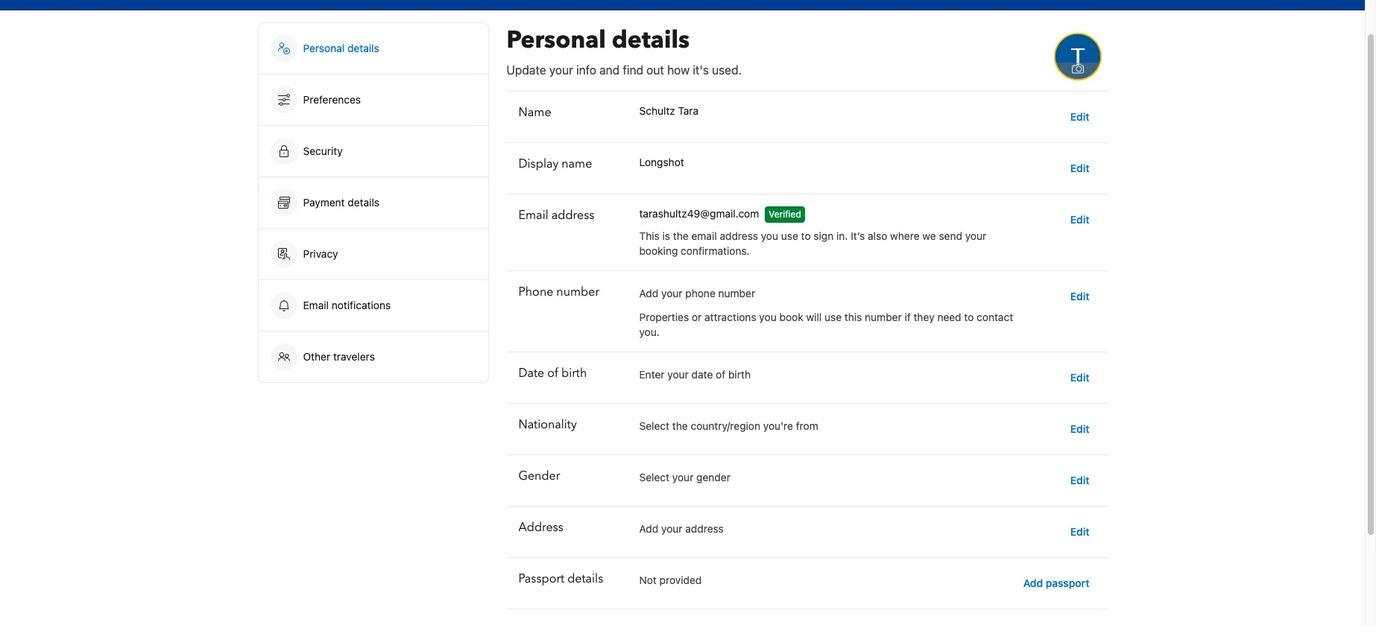 Task type: vqa. For each thing, say whether or not it's contained in the screenshot.
rightmost the "Delete account"
no



Task type: locate. For each thing, give the bounding box(es) containing it.
number right phone
[[557, 284, 600, 301]]

you inside properties or attractions you book will use this number if they need to contact you.
[[759, 311, 777, 324]]

2 edit button from the top
[[1065, 155, 1096, 182]]

address down gender on the bottom
[[686, 523, 724, 535]]

4 edit from the top
[[1071, 290, 1090, 303]]

details up preferences link
[[348, 42, 379, 54]]

in.
[[837, 230, 848, 242]]

your left 'date'
[[668, 368, 689, 381]]

birth
[[562, 365, 587, 382], [729, 368, 751, 381]]

use inside this is the email address you use to sign in. it's also where we send your booking confirmations.
[[781, 230, 799, 242]]

add up 'not'
[[639, 523, 659, 535]]

1 horizontal spatial of
[[716, 368, 726, 381]]

2 horizontal spatial number
[[865, 311, 902, 324]]

birth right "date"
[[562, 365, 587, 382]]

email address
[[519, 207, 595, 224]]

will
[[807, 311, 822, 324]]

1 vertical spatial email
[[303, 299, 329, 312]]

properties or attractions you book will use this number if they need to contact you.
[[639, 311, 1014, 339]]

1 vertical spatial add
[[639, 523, 659, 535]]

address inside this is the email address you use to sign in. it's also where we send your booking confirmations.
[[720, 230, 758, 242]]

to right need
[[965, 311, 974, 324]]

1 vertical spatial the
[[673, 420, 688, 433]]

add left passport
[[1024, 577, 1043, 590]]

your up properties
[[662, 287, 683, 300]]

1 vertical spatial you
[[759, 311, 777, 324]]

email for email address
[[519, 207, 549, 224]]

your right send
[[966, 230, 987, 242]]

to left sign
[[801, 230, 811, 242]]

also
[[868, 230, 888, 242]]

address down name
[[552, 207, 595, 224]]

you down verified
[[761, 230, 779, 242]]

0 vertical spatial the
[[673, 230, 689, 242]]

add your phone number
[[639, 287, 756, 300]]

details right payment
[[348, 196, 380, 209]]

email
[[519, 207, 549, 224], [303, 299, 329, 312]]

passport details
[[519, 571, 604, 588]]

7 edit button from the top
[[1065, 468, 1096, 494]]

need
[[938, 311, 962, 324]]

details for payment details
[[348, 196, 380, 209]]

how
[[668, 63, 690, 77]]

you
[[761, 230, 779, 242], [759, 311, 777, 324]]

book
[[780, 311, 804, 324]]

add
[[639, 287, 659, 300], [639, 523, 659, 535], [1024, 577, 1043, 590]]

personal details update your info and find out how it's used.
[[507, 24, 742, 77]]

address up confirmations.
[[720, 230, 758, 242]]

details for passport details
[[568, 571, 604, 588]]

1 vertical spatial to
[[965, 311, 974, 324]]

preferences
[[303, 93, 361, 106]]

2 vertical spatial address
[[686, 523, 724, 535]]

select up the add your address
[[639, 471, 670, 484]]

edit button for name
[[1065, 104, 1096, 131]]

0 horizontal spatial personal
[[303, 42, 345, 54]]

0 horizontal spatial use
[[781, 230, 799, 242]]

select down enter
[[639, 420, 670, 433]]

1 vertical spatial address
[[720, 230, 758, 242]]

personal details link
[[258, 23, 488, 74]]

0 vertical spatial use
[[781, 230, 799, 242]]

your for add your phone number
[[662, 287, 683, 300]]

your left info
[[550, 63, 573, 77]]

the left country/region
[[673, 420, 688, 433]]

payment details
[[303, 196, 382, 209]]

date
[[692, 368, 713, 381]]

select your gender
[[639, 471, 731, 484]]

birth right 'date'
[[729, 368, 751, 381]]

3 edit button from the top
[[1065, 207, 1096, 233]]

details
[[612, 24, 690, 57], [348, 42, 379, 54], [348, 196, 380, 209], [568, 571, 604, 588]]

details up out
[[612, 24, 690, 57]]

email notifications
[[303, 299, 391, 312]]

1 horizontal spatial email
[[519, 207, 549, 224]]

use
[[781, 230, 799, 242], [825, 311, 842, 324]]

1 edit button from the top
[[1065, 104, 1096, 131]]

0 vertical spatial you
[[761, 230, 779, 242]]

1 horizontal spatial number
[[719, 287, 756, 300]]

5 edit button from the top
[[1065, 365, 1096, 392]]

personal inside personal details update your info and find out how it's used.
[[507, 24, 606, 57]]

email down display
[[519, 207, 549, 224]]

date
[[519, 365, 545, 382]]

6 edit from the top
[[1071, 423, 1090, 436]]

edit for email address
[[1071, 213, 1090, 226]]

to
[[801, 230, 811, 242], [965, 311, 974, 324]]

1 edit from the top
[[1071, 110, 1090, 123]]

email notifications link
[[258, 280, 488, 331]]

3 edit from the top
[[1071, 213, 1090, 226]]

details inside personal details update your info and find out how it's used.
[[612, 24, 690, 57]]

1 horizontal spatial to
[[965, 311, 974, 324]]

you left book at the right of the page
[[759, 311, 777, 324]]

your up not provided
[[662, 523, 683, 535]]

2 vertical spatial add
[[1024, 577, 1043, 590]]

1 horizontal spatial personal
[[507, 24, 606, 57]]

this is the email address you use to sign in. it's also where we send your booking confirmations.
[[639, 230, 987, 257]]

1 select from the top
[[639, 420, 670, 433]]

details right passport
[[568, 571, 604, 588]]

nationality
[[519, 417, 577, 433]]

details inside "link"
[[348, 196, 380, 209]]

the
[[673, 230, 689, 242], [673, 420, 688, 433]]

your for enter your date of birth
[[668, 368, 689, 381]]

passport
[[519, 571, 565, 588]]

edit
[[1071, 110, 1090, 123], [1071, 162, 1090, 175], [1071, 213, 1090, 226], [1071, 290, 1090, 303], [1071, 371, 1090, 384], [1071, 423, 1090, 436], [1071, 474, 1090, 487], [1071, 526, 1090, 538]]

properties
[[639, 311, 689, 324]]

personal
[[507, 24, 606, 57], [303, 42, 345, 54]]

edit for display name
[[1071, 162, 1090, 175]]

of right "date"
[[548, 365, 559, 382]]

edit for nationality
[[1071, 423, 1090, 436]]

add your address
[[639, 523, 724, 535]]

number
[[557, 284, 600, 301], [719, 287, 756, 300], [865, 311, 902, 324]]

0 horizontal spatial to
[[801, 230, 811, 242]]

of
[[548, 365, 559, 382], [716, 368, 726, 381]]

0 horizontal spatial email
[[303, 299, 329, 312]]

personal up preferences
[[303, 42, 345, 54]]

8 edit button from the top
[[1065, 519, 1096, 546]]

0 vertical spatial email
[[519, 207, 549, 224]]

travelers
[[333, 351, 375, 363]]

your left gender on the bottom
[[673, 471, 694, 484]]

personal for personal details update your info and find out how it's used.
[[507, 24, 606, 57]]

number left if
[[865, 311, 902, 324]]

address
[[552, 207, 595, 224], [720, 230, 758, 242], [686, 523, 724, 535]]

number up attractions
[[719, 287, 756, 300]]

select
[[639, 420, 670, 433], [639, 471, 670, 484]]

1 horizontal spatial use
[[825, 311, 842, 324]]

you inside this is the email address you use to sign in. it's also where we send your booking confirmations.
[[761, 230, 779, 242]]

4 edit button from the top
[[1065, 283, 1096, 310]]

schultz
[[639, 104, 676, 117]]

use inside properties or attractions you book will use this number if they need to contact you.
[[825, 311, 842, 324]]

phone
[[519, 284, 554, 301]]

it's
[[851, 230, 865, 242]]

edit button for address
[[1065, 519, 1096, 546]]

0 vertical spatial to
[[801, 230, 811, 242]]

2 select from the top
[[639, 471, 670, 484]]

0 horizontal spatial of
[[548, 365, 559, 382]]

personal for personal details
[[303, 42, 345, 54]]

1 vertical spatial use
[[825, 311, 842, 324]]

edit for phone number
[[1071, 290, 1090, 303]]

display
[[519, 156, 559, 172]]

2 edit from the top
[[1071, 162, 1090, 175]]

or
[[692, 311, 702, 324]]

use right will
[[825, 311, 842, 324]]

find
[[623, 63, 644, 77]]

edit button for phone number
[[1065, 283, 1096, 310]]

of right 'date'
[[716, 368, 726, 381]]

not provided
[[639, 574, 702, 587]]

the right is
[[673, 230, 689, 242]]

add inside add passport dropdown button
[[1024, 577, 1043, 590]]

0 vertical spatial select
[[639, 420, 670, 433]]

add up properties
[[639, 287, 659, 300]]

select for nationality
[[639, 420, 670, 433]]

the inside this is the email address you use to sign in. it's also where we send your booking confirmations.
[[673, 230, 689, 242]]

personal up update
[[507, 24, 606, 57]]

0 vertical spatial add
[[639, 287, 659, 300]]

email left notifications in the left top of the page
[[303, 299, 329, 312]]

privacy link
[[258, 229, 488, 280]]

6 edit button from the top
[[1065, 416, 1096, 443]]

5 edit from the top
[[1071, 371, 1090, 384]]

1 vertical spatial select
[[639, 471, 670, 484]]

0 vertical spatial address
[[552, 207, 595, 224]]

8 edit from the top
[[1071, 526, 1090, 538]]

confirmations.
[[681, 245, 750, 257]]

use down verified
[[781, 230, 799, 242]]

7 edit from the top
[[1071, 474, 1090, 487]]



Task type: describe. For each thing, give the bounding box(es) containing it.
your inside this is the email address you use to sign in. it's also where we send your booking confirmations.
[[966, 230, 987, 242]]

schultz tara
[[639, 104, 699, 117]]

use for email address
[[781, 230, 799, 242]]

phone
[[686, 287, 716, 300]]

email
[[692, 230, 717, 242]]

if
[[905, 311, 911, 324]]

display name
[[519, 156, 592, 172]]

used.
[[712, 63, 742, 77]]

add passport button
[[1018, 571, 1096, 597]]

details for personal details update your info and find out how it's used.
[[612, 24, 690, 57]]

security link
[[258, 126, 488, 177]]

update
[[507, 63, 546, 77]]

address
[[519, 520, 564, 536]]

country/region
[[691, 420, 761, 433]]

other
[[303, 351, 331, 363]]

add for add passport
[[1024, 577, 1043, 590]]

from
[[796, 420, 819, 433]]

email for email notifications
[[303, 299, 329, 312]]

name
[[519, 104, 552, 121]]

where
[[891, 230, 920, 242]]

edit for name
[[1071, 110, 1090, 123]]

select for gender
[[639, 471, 670, 484]]

you're
[[764, 420, 794, 433]]

provided
[[660, 574, 702, 587]]

verified
[[769, 209, 802, 220]]

edit for date of birth
[[1071, 371, 1090, 384]]

your inside personal details update your info and find out how it's used.
[[550, 63, 573, 77]]

add for add your phone number
[[639, 287, 659, 300]]

payment details link
[[258, 177, 488, 228]]

edit button for gender
[[1065, 468, 1096, 494]]

your for add your address
[[662, 523, 683, 535]]

enter
[[639, 368, 665, 381]]

attractions
[[705, 311, 757, 324]]

send
[[939, 230, 963, 242]]

other travelers link
[[258, 332, 488, 383]]

edit button for email address
[[1065, 207, 1096, 233]]

edit button for date of birth
[[1065, 365, 1096, 392]]

not
[[639, 574, 657, 587]]

gender
[[697, 471, 731, 484]]

info
[[577, 63, 597, 77]]

out
[[647, 63, 664, 77]]

to inside this is the email address you use to sign in. it's also where we send your booking confirmations.
[[801, 230, 811, 242]]

your for select your gender
[[673, 471, 694, 484]]

payment
[[303, 196, 345, 209]]

add passport
[[1024, 577, 1090, 590]]

we
[[923, 230, 936, 242]]

you.
[[639, 326, 660, 339]]

enter your date of birth
[[639, 368, 751, 381]]

it's
[[693, 63, 709, 77]]

notifications
[[332, 299, 391, 312]]

personal details
[[303, 42, 379, 54]]

other travelers
[[303, 351, 375, 363]]

gender
[[519, 468, 560, 485]]

is
[[663, 230, 671, 242]]

1 horizontal spatial birth
[[729, 368, 751, 381]]

booking
[[639, 245, 678, 257]]

date of birth
[[519, 365, 587, 382]]

security
[[303, 145, 343, 157]]

preferences link
[[258, 75, 488, 125]]

0 horizontal spatial number
[[557, 284, 600, 301]]

0 horizontal spatial birth
[[562, 365, 587, 382]]

select the country/region you're from
[[639, 420, 819, 433]]

edit button for display name
[[1065, 155, 1096, 182]]

phone number
[[519, 284, 600, 301]]

use for phone number
[[825, 311, 842, 324]]

edit for gender
[[1071, 474, 1090, 487]]

add for add your address
[[639, 523, 659, 535]]

details for personal details
[[348, 42, 379, 54]]

this
[[639, 230, 660, 242]]

tarashultz49@gmail.com
[[639, 207, 759, 220]]

this
[[845, 311, 862, 324]]

they
[[914, 311, 935, 324]]

and
[[600, 63, 620, 77]]

passport
[[1046, 577, 1090, 590]]

sign
[[814, 230, 834, 242]]

contact
[[977, 311, 1014, 324]]

name
[[562, 156, 592, 172]]

longshot
[[639, 156, 684, 169]]

to inside properties or attractions you book will use this number if they need to contact you.
[[965, 311, 974, 324]]

privacy
[[303, 248, 338, 260]]

edit button for nationality
[[1065, 416, 1096, 443]]

number inside properties or attractions you book will use this number if they need to contact you.
[[865, 311, 902, 324]]

edit for address
[[1071, 526, 1090, 538]]

tara
[[678, 104, 699, 117]]



